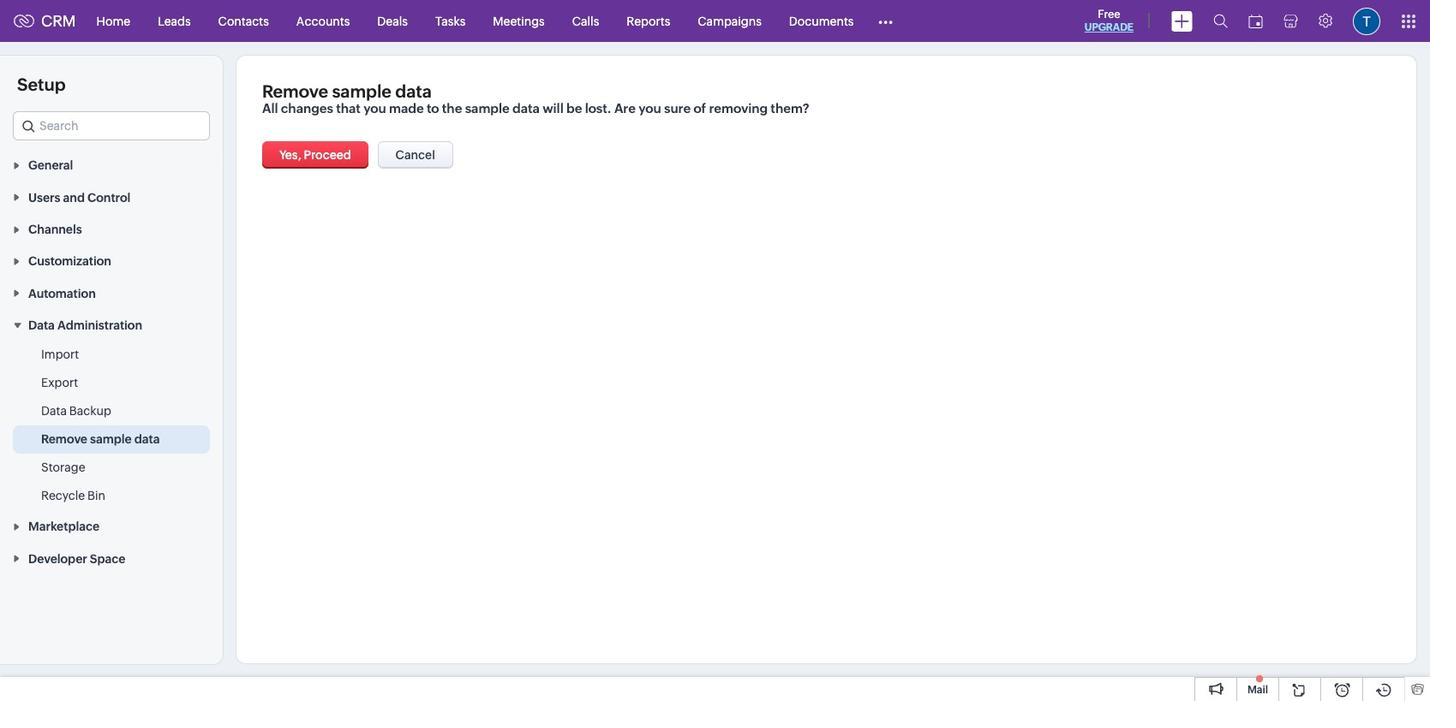 Task type: describe. For each thing, give the bounding box(es) containing it.
2 you from the left
[[638, 101, 661, 116]]

administration
[[57, 319, 142, 333]]

developer
[[28, 552, 87, 566]]

crm link
[[14, 12, 76, 30]]

contacts link
[[204, 0, 283, 42]]

documents
[[789, 14, 854, 28]]

calls
[[572, 14, 599, 28]]

contacts
[[218, 14, 269, 28]]

remove sample data link
[[41, 431, 160, 448]]

bin
[[87, 489, 105, 503]]

recycle bin
[[41, 489, 105, 503]]

profile element
[[1343, 0, 1391, 42]]

remove for remove sample data all changes that you made to the sample data will be lost. are you sure of removing them?
[[262, 81, 328, 101]]

data administration
[[28, 319, 142, 333]]

remove for remove sample data
[[41, 433, 87, 446]]

backup
[[69, 404, 111, 418]]

data administration button
[[0, 309, 223, 341]]

channels button
[[0, 213, 223, 245]]

data backup link
[[41, 403, 111, 420]]

meetings
[[493, 14, 545, 28]]

recycle
[[41, 489, 85, 503]]

data for remove sample data
[[134, 433, 160, 446]]

users and control
[[28, 191, 130, 205]]

free
[[1098, 8, 1120, 21]]

export link
[[41, 375, 78, 392]]

documents link
[[775, 0, 868, 42]]

the
[[442, 101, 462, 116]]

remove sample data all changes that you made to the sample data will be lost. are you sure of removing them?
[[262, 81, 809, 116]]

calendar image
[[1248, 14, 1263, 28]]

users
[[28, 191, 60, 205]]

Other Modules field
[[868, 7, 904, 35]]

them?
[[771, 101, 809, 116]]

channels
[[28, 223, 82, 237]]

1 you from the left
[[363, 101, 386, 116]]

automation button
[[0, 277, 223, 309]]

tasks
[[435, 14, 466, 28]]

general button
[[0, 149, 223, 181]]

2 horizontal spatial sample
[[465, 101, 510, 116]]

storage
[[41, 461, 85, 475]]

data administration region
[[0, 341, 223, 511]]

meetings link
[[479, 0, 558, 42]]

to
[[427, 101, 439, 116]]

data backup
[[41, 404, 111, 418]]

all
[[262, 101, 278, 116]]

reports link
[[613, 0, 684, 42]]

import
[[41, 348, 79, 362]]

home
[[96, 14, 130, 28]]

removing
[[709, 101, 768, 116]]

tasks link
[[422, 0, 479, 42]]

accounts
[[296, 14, 350, 28]]

are
[[614, 101, 636, 116]]

mail
[[1248, 685, 1268, 697]]

users and control button
[[0, 181, 223, 213]]

developer space button
[[0, 543, 223, 575]]

deals
[[377, 14, 408, 28]]

of
[[694, 101, 706, 116]]



Task type: locate. For each thing, give the bounding box(es) containing it.
sample right the
[[465, 101, 510, 116]]

sample
[[332, 81, 391, 101], [465, 101, 510, 116], [90, 433, 132, 446]]

remove inside data administration region
[[41, 433, 87, 446]]

1 horizontal spatial remove
[[262, 81, 328, 101]]

0 vertical spatial data
[[28, 319, 55, 333]]

sample down backup
[[90, 433, 132, 446]]

1 vertical spatial remove
[[41, 433, 87, 446]]

remove left that
[[262, 81, 328, 101]]

2 horizontal spatial data
[[512, 101, 540, 116]]

deals link
[[364, 0, 422, 42]]

customization button
[[0, 245, 223, 277]]

upgrade
[[1085, 21, 1134, 33]]

0 horizontal spatial sample
[[90, 433, 132, 446]]

free upgrade
[[1085, 8, 1134, 33]]

recycle bin link
[[41, 488, 105, 505]]

1 horizontal spatial you
[[638, 101, 661, 116]]

data for data backup
[[41, 404, 67, 418]]

automation
[[28, 287, 96, 301]]

space
[[90, 552, 126, 566]]

profile image
[[1353, 7, 1380, 35]]

developer space
[[28, 552, 126, 566]]

campaigns link
[[684, 0, 775, 42]]

0 horizontal spatial data
[[134, 433, 160, 446]]

made
[[389, 101, 424, 116]]

control
[[87, 191, 130, 205]]

you right 'are'
[[638, 101, 661, 116]]

and
[[63, 191, 85, 205]]

general
[[28, 159, 73, 173]]

campaigns
[[698, 14, 762, 28]]

sample for remove sample data
[[90, 433, 132, 446]]

remove up the storage
[[41, 433, 87, 446]]

reports
[[627, 14, 670, 28]]

setup
[[17, 75, 66, 94]]

data inside region
[[134, 433, 160, 446]]

crm
[[41, 12, 76, 30]]

be
[[566, 101, 582, 116]]

search element
[[1203, 0, 1238, 42]]

remove inside remove sample data all changes that you made to the sample data will be lost. are you sure of removing them?
[[262, 81, 328, 101]]

data
[[395, 81, 432, 101], [512, 101, 540, 116], [134, 433, 160, 446]]

remove
[[262, 81, 328, 101], [41, 433, 87, 446]]

that
[[336, 101, 361, 116]]

you right that
[[363, 101, 386, 116]]

data down export
[[41, 404, 67, 418]]

calls link
[[558, 0, 613, 42]]

None button
[[262, 141, 368, 169], [378, 141, 453, 169], [262, 141, 368, 169], [378, 141, 453, 169]]

0 horizontal spatial you
[[363, 101, 386, 116]]

data inside region
[[41, 404, 67, 418]]

data
[[28, 319, 55, 333], [41, 404, 67, 418]]

sure
[[664, 101, 691, 116]]

customization
[[28, 255, 111, 269]]

lost.
[[585, 101, 611, 116]]

accounts link
[[283, 0, 364, 42]]

storage link
[[41, 459, 85, 476]]

1 horizontal spatial sample
[[332, 81, 391, 101]]

marketplace button
[[0, 511, 223, 543]]

1 horizontal spatial data
[[395, 81, 432, 101]]

home link
[[83, 0, 144, 42]]

import link
[[41, 346, 79, 363]]

None field
[[13, 111, 210, 141]]

create menu image
[[1171, 11, 1193, 31]]

create menu element
[[1161, 0, 1203, 42]]

leads link
[[144, 0, 204, 42]]

marketplace
[[28, 520, 99, 534]]

search image
[[1213, 14, 1228, 28]]

Search text field
[[14, 112, 209, 140]]

0 horizontal spatial remove
[[41, 433, 87, 446]]

1 vertical spatial data
[[41, 404, 67, 418]]

you
[[363, 101, 386, 116], [638, 101, 661, 116]]

will
[[543, 101, 564, 116]]

export
[[41, 376, 78, 390]]

changes
[[281, 101, 333, 116]]

leads
[[158, 14, 191, 28]]

sample for remove sample data all changes that you made to the sample data will be lost. are you sure of removing them?
[[332, 81, 391, 101]]

remove sample data
[[41, 433, 160, 446]]

sample inside data administration region
[[90, 433, 132, 446]]

0 vertical spatial remove
[[262, 81, 328, 101]]

data inside dropdown button
[[28, 319, 55, 333]]

data for remove sample data all changes that you made to the sample data will be lost. are you sure of removing them?
[[395, 81, 432, 101]]

sample left to
[[332, 81, 391, 101]]

data for data administration
[[28, 319, 55, 333]]

data up import
[[28, 319, 55, 333]]



Task type: vqa. For each thing, say whether or not it's contained in the screenshot.
the "Search" element
yes



